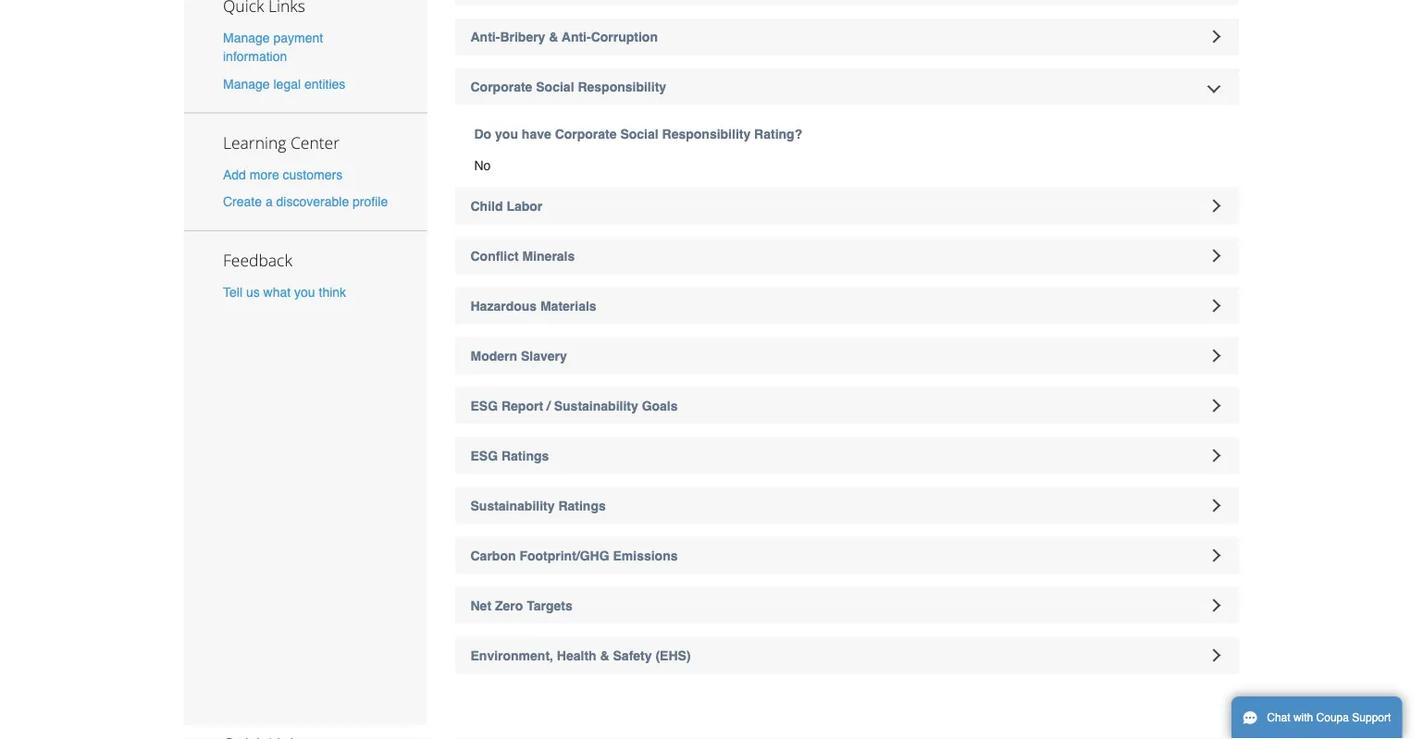 Task type: describe. For each thing, give the bounding box(es) containing it.
report
[[502, 398, 543, 413]]

add
[[223, 167, 246, 182]]

modern
[[471, 349, 517, 363]]

manage for manage payment information
[[223, 31, 270, 45]]

no
[[474, 158, 491, 173]]

have
[[522, 126, 551, 141]]

anti-bribery & anti-corruption button
[[455, 18, 1239, 55]]

think
[[319, 285, 346, 300]]

ratings for sustainability ratings
[[559, 498, 606, 513]]

environment, health & safety (ehs) heading
[[455, 637, 1239, 674]]

1 anti- from the left
[[471, 29, 500, 44]]

1 vertical spatial corporate
[[555, 126, 617, 141]]

modern slavery button
[[455, 337, 1239, 374]]

feedback
[[223, 249, 292, 271]]

labor
[[507, 199, 543, 213]]

modern slavery
[[471, 349, 567, 363]]

information
[[223, 49, 287, 64]]

manage legal entities
[[223, 76, 346, 91]]

chat with coupa support button
[[1232, 697, 1403, 740]]

environment, health & safety (ehs)
[[471, 648, 691, 663]]

coupa
[[1317, 712, 1350, 725]]

sustainability ratings heading
[[455, 487, 1239, 524]]

anti-bribery & anti-corruption
[[471, 29, 658, 44]]

create a discoverable profile link
[[223, 194, 388, 209]]

carbon
[[471, 548, 516, 563]]

corporate social responsibility
[[471, 79, 667, 94]]

tell
[[223, 285, 243, 300]]

customers
[[283, 167, 343, 182]]

conflict
[[471, 249, 519, 263]]

profile
[[353, 194, 388, 209]]

esg ratings heading
[[455, 437, 1239, 474]]

manage payment information
[[223, 31, 323, 64]]

chat with coupa support
[[1267, 712, 1392, 725]]

manage payment information link
[[223, 31, 323, 64]]

hazardous materials
[[471, 299, 597, 313]]

you inside button
[[294, 285, 315, 300]]

health
[[557, 648, 597, 663]]

esg report / sustainability goals button
[[455, 387, 1239, 424]]

child labor
[[471, 199, 543, 213]]

more
[[250, 167, 279, 182]]

tell us what you think
[[223, 285, 346, 300]]

learning center
[[223, 131, 340, 153]]

legal
[[273, 76, 301, 91]]

hazardous
[[471, 299, 537, 313]]

payment
[[273, 31, 323, 45]]

corporate social responsibility heading
[[455, 68, 1239, 105]]

bribery
[[500, 29, 546, 44]]

esg for esg report / sustainability goals
[[471, 398, 498, 413]]

goals
[[642, 398, 678, 413]]

net zero targets
[[471, 598, 573, 613]]

(ehs)
[[656, 648, 691, 663]]

minerals
[[523, 249, 575, 263]]

create a discoverable profile
[[223, 194, 388, 209]]

net zero targets button
[[455, 587, 1239, 624]]

sustainability inside heading
[[471, 498, 555, 513]]

manage for manage legal entities
[[223, 76, 270, 91]]

do you have corporate social responsibility rating?
[[474, 126, 803, 141]]

conflict minerals heading
[[455, 237, 1239, 274]]

what
[[263, 285, 291, 300]]



Task type: vqa. For each thing, say whether or not it's contained in the screenshot.
center
yes



Task type: locate. For each thing, give the bounding box(es) containing it.
esg ratings
[[471, 448, 549, 463]]

esg ratings button
[[455, 437, 1239, 474]]

social down the corporate social responsibility
[[621, 126, 659, 141]]

0 vertical spatial ratings
[[502, 448, 549, 463]]

heading
[[455, 0, 1239, 5]]

2 esg from the top
[[471, 448, 498, 463]]

1 vertical spatial esg
[[471, 448, 498, 463]]

esg report / sustainability goals heading
[[455, 387, 1239, 424]]

corporate up the do at top
[[471, 79, 533, 94]]

ratings inside heading
[[502, 448, 549, 463]]

ratings inside heading
[[559, 498, 606, 513]]

0 vertical spatial responsibility
[[578, 79, 667, 94]]

1 vertical spatial &
[[600, 648, 610, 663]]

responsibility left rating?
[[662, 126, 751, 141]]

slavery
[[521, 349, 567, 363]]

1 vertical spatial social
[[621, 126, 659, 141]]

discoverable
[[276, 194, 349, 209]]

support
[[1353, 712, 1392, 725]]

ratings
[[502, 448, 549, 463], [559, 498, 606, 513]]

1 horizontal spatial social
[[621, 126, 659, 141]]

corporate inside dropdown button
[[471, 79, 533, 94]]

manage down information at the top left
[[223, 76, 270, 91]]

corporate right have
[[555, 126, 617, 141]]

2 anti- from the left
[[562, 29, 591, 44]]

responsibility inside dropdown button
[[578, 79, 667, 94]]

0 horizontal spatial anti-
[[471, 29, 500, 44]]

& for anti-
[[549, 29, 559, 44]]

esg up sustainability ratings
[[471, 448, 498, 463]]

responsibility
[[578, 79, 667, 94], [662, 126, 751, 141]]

0 horizontal spatial corporate
[[471, 79, 533, 94]]

emissions
[[613, 548, 678, 563]]

entities
[[304, 76, 346, 91]]

1 horizontal spatial ratings
[[559, 498, 606, 513]]

footprint/ghg
[[520, 548, 610, 563]]

create
[[223, 194, 262, 209]]

sustainability ratings button
[[455, 487, 1239, 524]]

child labor button
[[455, 187, 1239, 224]]

sustainability ratings
[[471, 498, 606, 513]]

corporate social responsibility button
[[455, 68, 1239, 105]]

chat
[[1267, 712, 1291, 725]]

carbon footprint/ghg emissions button
[[455, 537, 1239, 574]]

anti-bribery & anti-corruption heading
[[455, 18, 1239, 55]]

modern slavery heading
[[455, 337, 1239, 374]]

net zero targets heading
[[455, 587, 1239, 624]]

& for safety
[[600, 648, 610, 663]]

1 vertical spatial responsibility
[[662, 126, 751, 141]]

you right the do at top
[[495, 126, 518, 141]]

social up have
[[536, 79, 574, 94]]

sustainability
[[554, 398, 638, 413], [471, 498, 555, 513]]

child
[[471, 199, 503, 213]]

1 vertical spatial ratings
[[559, 498, 606, 513]]

0 vertical spatial corporate
[[471, 79, 533, 94]]

social
[[536, 79, 574, 94], [621, 126, 659, 141]]

manage legal entities link
[[223, 76, 346, 91]]

1 vertical spatial manage
[[223, 76, 270, 91]]

zero
[[495, 598, 523, 613]]

1 horizontal spatial you
[[495, 126, 518, 141]]

sustainability inside heading
[[554, 398, 638, 413]]

tell us what you think button
[[223, 283, 346, 302]]

you right what
[[294, 285, 315, 300]]

targets
[[527, 598, 573, 613]]

1 horizontal spatial anti-
[[562, 29, 591, 44]]

0 horizontal spatial ratings
[[502, 448, 549, 463]]

0 horizontal spatial social
[[536, 79, 574, 94]]

a
[[266, 194, 273, 209]]

environment,
[[471, 648, 553, 663]]

0 vertical spatial you
[[495, 126, 518, 141]]

safety
[[613, 648, 652, 663]]

add more customers
[[223, 167, 343, 182]]

manage
[[223, 31, 270, 45], [223, 76, 270, 91]]

esg
[[471, 398, 498, 413], [471, 448, 498, 463]]

0 horizontal spatial you
[[294, 285, 315, 300]]

conflict minerals
[[471, 249, 575, 263]]

materials
[[541, 299, 597, 313]]

&
[[549, 29, 559, 44], [600, 648, 610, 663]]

1 vertical spatial you
[[294, 285, 315, 300]]

with
[[1294, 712, 1314, 725]]

carbon footprint/ghg emissions
[[471, 548, 678, 563]]

esg report / sustainability goals
[[471, 398, 678, 413]]

add more customers link
[[223, 167, 343, 182]]

learning
[[223, 131, 286, 153]]

hazardous materials button
[[455, 287, 1239, 324]]

/
[[547, 398, 551, 413]]

conflict minerals button
[[455, 237, 1239, 274]]

manage inside 'manage payment information'
[[223, 31, 270, 45]]

us
[[246, 285, 260, 300]]

ratings up carbon footprint/ghg emissions on the bottom
[[559, 498, 606, 513]]

environment, health & safety (ehs) button
[[455, 637, 1239, 674]]

& right bribery at top
[[549, 29, 559, 44]]

do
[[474, 126, 492, 141]]

esg for esg ratings
[[471, 448, 498, 463]]

0 vertical spatial manage
[[223, 31, 270, 45]]

0 vertical spatial &
[[549, 29, 559, 44]]

manage up information at the top left
[[223, 31, 270, 45]]

1 horizontal spatial &
[[600, 648, 610, 663]]

net
[[471, 598, 492, 613]]

esg left 'report'
[[471, 398, 498, 413]]

ratings for esg ratings
[[502, 448, 549, 463]]

& left safety
[[600, 648, 610, 663]]

you
[[495, 126, 518, 141], [294, 285, 315, 300]]

0 vertical spatial sustainability
[[554, 398, 638, 413]]

0 vertical spatial esg
[[471, 398, 498, 413]]

ratings down 'report'
[[502, 448, 549, 463]]

center
[[291, 131, 340, 153]]

anti-
[[471, 29, 500, 44], [562, 29, 591, 44]]

corruption
[[591, 29, 658, 44]]

sustainability right /
[[554, 398, 638, 413]]

0 horizontal spatial &
[[549, 29, 559, 44]]

responsibility up do you have corporate social responsibility rating?
[[578, 79, 667, 94]]

1 esg from the top
[[471, 398, 498, 413]]

0 vertical spatial social
[[536, 79, 574, 94]]

hazardous materials heading
[[455, 287, 1239, 324]]

1 manage from the top
[[223, 31, 270, 45]]

child labor heading
[[455, 187, 1239, 224]]

corporate
[[471, 79, 533, 94], [555, 126, 617, 141]]

sustainability down esg ratings
[[471, 498, 555, 513]]

carbon footprint/ghg emissions heading
[[455, 537, 1239, 574]]

1 horizontal spatial corporate
[[555, 126, 617, 141]]

rating?
[[754, 126, 803, 141]]

1 vertical spatial sustainability
[[471, 498, 555, 513]]

2 manage from the top
[[223, 76, 270, 91]]

social inside corporate social responsibility dropdown button
[[536, 79, 574, 94]]



